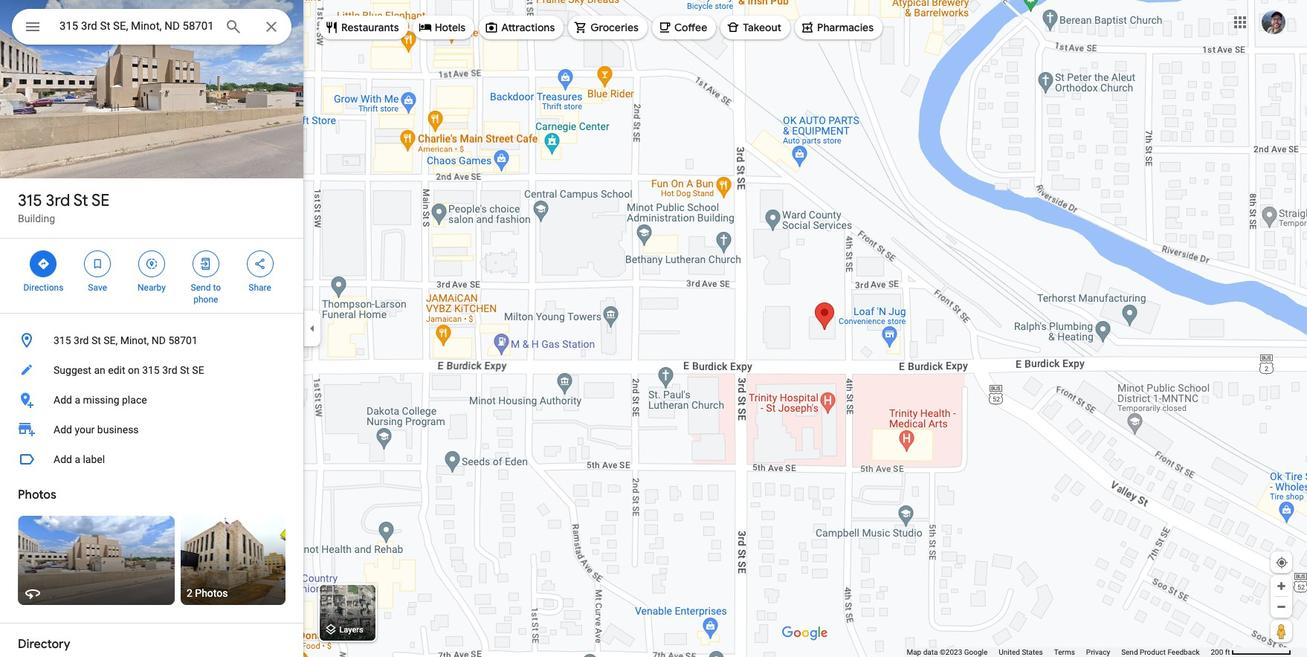Task type: locate. For each thing, give the bounding box(es) containing it.

[[37, 256, 50, 272]]

a
[[75, 394, 80, 406], [75, 454, 80, 466]]

0 vertical spatial a
[[75, 394, 80, 406]]

1 a from the top
[[75, 394, 80, 406]]

st for se,
[[91, 335, 101, 347]]

2 add from the top
[[54, 424, 72, 436]]

suggest
[[54, 364, 91, 376]]

315 3rd st se main content
[[0, 0, 303, 657]]

3rd left se,
[[74, 335, 89, 347]]

photos inside button
[[195, 587, 228, 599]]

photos right 2
[[195, 587, 228, 599]]

actions for 315 3rd st se region
[[0, 239, 303, 313]]

2 horizontal spatial 315
[[142, 364, 160, 376]]

footer
[[907, 648, 1211, 657]]

united states button
[[999, 648, 1043, 657]]

show street view coverage image
[[1271, 620, 1292, 643]]

footer containing map data ©2023 google
[[907, 648, 1211, 657]]

hotels button
[[412, 10, 475, 45]]

restaurants button
[[319, 10, 408, 45]]

2 a from the top
[[75, 454, 80, 466]]

suggest an edit on 315 3rd st se
[[54, 364, 204, 376]]

google maps element
[[0, 0, 1307, 657]]

send up phone
[[191, 283, 211, 293]]

send
[[191, 283, 211, 293], [1122, 648, 1138, 657]]

0 horizontal spatial photos
[[18, 488, 56, 503]]

google
[[964, 648, 988, 657]]

united
[[999, 648, 1020, 657]]


[[145, 256, 158, 272]]

315 3rd st se, minot, nd 58701
[[54, 335, 198, 347]]

feedback
[[1168, 648, 1200, 657]]

1 horizontal spatial 315
[[54, 335, 71, 347]]

st
[[73, 190, 88, 211], [91, 335, 101, 347], [180, 364, 190, 376]]

states
[[1022, 648, 1043, 657]]

0 horizontal spatial send
[[191, 283, 211, 293]]

0 vertical spatial photos
[[18, 488, 56, 503]]

st inside 315 3rd st se, minot, nd 58701 button
[[91, 335, 101, 347]]

0 vertical spatial add
[[54, 394, 72, 406]]

315 right on
[[142, 364, 160, 376]]

2 horizontal spatial st
[[180, 364, 190, 376]]

photos down add a label
[[18, 488, 56, 503]]

a left "label"
[[75, 454, 80, 466]]

1 vertical spatial se
[[192, 364, 204, 376]]

zoom out image
[[1276, 602, 1287, 613]]

1 vertical spatial st
[[91, 335, 101, 347]]

add for add a label
[[54, 454, 72, 466]]

0 vertical spatial se
[[91, 190, 110, 211]]

send inside button
[[1122, 648, 1138, 657]]

1 horizontal spatial send
[[1122, 648, 1138, 657]]

an
[[94, 364, 105, 376]]

se up 
[[91, 190, 110, 211]]

315 up 'suggest'
[[54, 335, 71, 347]]

send to phone
[[191, 283, 221, 305]]

label
[[83, 454, 105, 466]]

send for send to phone
[[191, 283, 211, 293]]

315 up building
[[18, 190, 42, 211]]

add a label
[[54, 454, 105, 466]]


[[253, 256, 267, 272]]

3rd inside suggest an edit on 315 3rd st se button
[[162, 364, 177, 376]]

1 horizontal spatial photos
[[195, 587, 228, 599]]

missing
[[83, 394, 119, 406]]

a for missing
[[75, 394, 80, 406]]

add left "label"
[[54, 454, 72, 466]]

send product feedback
[[1122, 648, 1200, 657]]

1 add from the top
[[54, 394, 72, 406]]

photos
[[18, 488, 56, 503], [195, 587, 228, 599]]

315
[[18, 190, 42, 211], [54, 335, 71, 347], [142, 364, 160, 376]]

3rd
[[46, 190, 70, 211], [74, 335, 89, 347], [162, 364, 177, 376]]

map data ©2023 google
[[907, 648, 988, 657]]

send for send product feedback
[[1122, 648, 1138, 657]]

nearby
[[138, 283, 166, 293]]

save
[[88, 283, 107, 293]]

3rd inside 315 3rd st se building
[[46, 190, 70, 211]]

2 vertical spatial add
[[54, 454, 72, 466]]

takeout
[[743, 21, 782, 34]]

200
[[1211, 648, 1224, 657]]

3rd for se
[[46, 190, 70, 211]]

©2023
[[940, 648, 962, 657]]

3rd down nd
[[162, 364, 177, 376]]

315 for se
[[18, 190, 42, 211]]

layers
[[340, 626, 364, 635]]

add down 'suggest'
[[54, 394, 72, 406]]

1 horizontal spatial 3rd
[[74, 335, 89, 347]]

se down 58701 at the bottom of the page
[[192, 364, 204, 376]]

315 inside button
[[54, 335, 71, 347]]

se,
[[104, 335, 118, 347]]

a for label
[[75, 454, 80, 466]]

ft
[[1225, 648, 1230, 657]]

st inside suggest an edit on 315 3rd st se button
[[180, 364, 190, 376]]

1 vertical spatial send
[[1122, 648, 1138, 657]]

2
[[187, 587, 193, 599]]

58701
[[168, 335, 198, 347]]

add for add your business
[[54, 424, 72, 436]]

0 vertical spatial send
[[191, 283, 211, 293]]

0 horizontal spatial 315
[[18, 190, 42, 211]]

0 horizontal spatial 3rd
[[46, 190, 70, 211]]

2 vertical spatial 3rd
[[162, 364, 177, 376]]

3rd up building
[[46, 190, 70, 211]]

st inside 315 3rd st se building
[[73, 190, 88, 211]]

0 vertical spatial st
[[73, 190, 88, 211]]

0 horizontal spatial st
[[73, 190, 88, 211]]

2 horizontal spatial 3rd
[[162, 364, 177, 376]]

1 vertical spatial photos
[[195, 587, 228, 599]]

add left the your
[[54, 424, 72, 436]]

groceries button
[[568, 10, 648, 45]]

share
[[249, 283, 271, 293]]

0 vertical spatial 315
[[18, 190, 42, 211]]

2 vertical spatial st
[[180, 364, 190, 376]]

add
[[54, 394, 72, 406], [54, 424, 72, 436], [54, 454, 72, 466]]

send inside the send to phone
[[191, 283, 211, 293]]

2 photos button
[[181, 516, 286, 605]]

add a missing place
[[54, 394, 147, 406]]

315 3rd st se building
[[18, 190, 110, 225]]

0 horizontal spatial se
[[91, 190, 110, 211]]

1 horizontal spatial st
[[91, 335, 101, 347]]

send left product
[[1122, 648, 1138, 657]]

add your business link
[[0, 415, 303, 445]]

3 add from the top
[[54, 454, 72, 466]]

attractions button
[[479, 10, 564, 45]]

1 horizontal spatial se
[[192, 364, 204, 376]]

groceries
[[591, 21, 639, 34]]

3rd inside 315 3rd st se, minot, nd 58701 button
[[74, 335, 89, 347]]

business
[[97, 424, 139, 436]]

1 vertical spatial add
[[54, 424, 72, 436]]

 search field
[[12, 9, 292, 48]]

a left missing
[[75, 394, 80, 406]]

0 vertical spatial 3rd
[[46, 190, 70, 211]]

1 vertical spatial 3rd
[[74, 335, 89, 347]]

1 vertical spatial 315
[[54, 335, 71, 347]]

2 vertical spatial 315
[[142, 364, 160, 376]]

terms
[[1054, 648, 1075, 657]]

add for add a missing place
[[54, 394, 72, 406]]

315 inside 315 3rd st se building
[[18, 190, 42, 211]]

se
[[91, 190, 110, 211], [192, 364, 204, 376]]

1 vertical spatial a
[[75, 454, 80, 466]]

None field
[[59, 17, 213, 35]]



Task type: vqa. For each thing, say whether or not it's contained in the screenshot.
the 500 ft button
no



Task type: describe. For each thing, give the bounding box(es) containing it.
privacy
[[1086, 648, 1110, 657]]


[[24, 16, 42, 37]]

pharmacies button
[[795, 10, 883, 45]]

product
[[1140, 648, 1166, 657]]

terms button
[[1054, 648, 1075, 657]]

restaurants
[[341, 21, 399, 34]]

st for se
[[73, 190, 88, 211]]

map
[[907, 648, 922, 657]]

suggest an edit on 315 3rd st se button
[[0, 355, 303, 385]]

building
[[18, 213, 55, 225]]

show your location image
[[1275, 556, 1289, 570]]

none field inside 315 3rd st se, minot, nd 58701 field
[[59, 17, 213, 35]]

to
[[213, 283, 221, 293]]

2 photos
[[187, 587, 228, 599]]

phone
[[194, 294, 218, 305]]

zoom in image
[[1276, 581, 1287, 592]]

coffee button
[[652, 10, 716, 45]]

se inside 315 3rd st se building
[[91, 190, 110, 211]]

united states
[[999, 648, 1043, 657]]

data
[[923, 648, 938, 657]]

your
[[75, 424, 95, 436]]

privacy button
[[1086, 648, 1110, 657]]

 button
[[12, 9, 54, 48]]

minot,
[[120, 335, 149, 347]]

hotels
[[435, 21, 466, 34]]

315 for se,
[[54, 335, 71, 347]]

se inside button
[[192, 364, 204, 376]]

edit
[[108, 364, 125, 376]]


[[199, 256, 213, 272]]

coffee
[[674, 21, 707, 34]]

add a missing place button
[[0, 385, 303, 415]]

collapse side panel image
[[304, 321, 321, 337]]

takeout button
[[721, 10, 791, 45]]

nd
[[152, 335, 166, 347]]

directions
[[23, 283, 63, 293]]

add your business
[[54, 424, 139, 436]]

send product feedback button
[[1122, 648, 1200, 657]]

attractions
[[501, 21, 555, 34]]

315 3rd st se, minot, nd 58701 button
[[0, 326, 303, 355]]

315 inside button
[[142, 364, 160, 376]]

on
[[128, 364, 140, 376]]

google account: cj baylor  
(christian.baylor@adept.ai) image
[[1262, 10, 1286, 34]]

add a label button
[[0, 445, 303, 474]]

200 ft
[[1211, 648, 1230, 657]]

directory
[[18, 637, 70, 652]]

pharmacies
[[817, 21, 874, 34]]

200 ft button
[[1211, 648, 1292, 657]]

footer inside google maps 'element'
[[907, 648, 1211, 657]]

3rd for se,
[[74, 335, 89, 347]]

315 3rd St SE, Minot, ND 58701 field
[[12, 9, 292, 45]]


[[91, 256, 104, 272]]

place
[[122, 394, 147, 406]]



